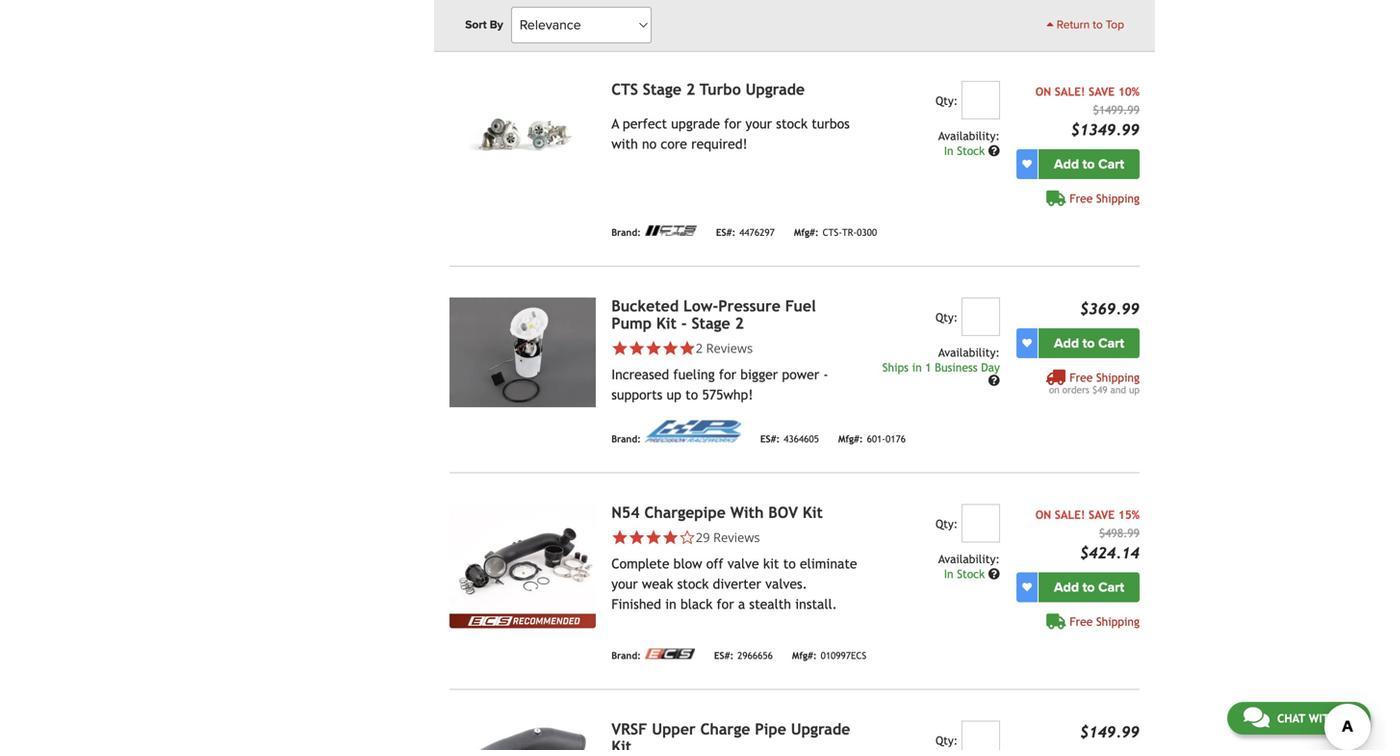 Task type: locate. For each thing, give the bounding box(es) containing it.
1 availability: from the top
[[939, 129, 1000, 143]]

turbo
[[700, 80, 741, 98]]

cart
[[1099, 156, 1125, 172], [1099, 335, 1125, 352], [1099, 579, 1125, 596]]

brand: for bucketed
[[612, 434, 641, 445]]

free shipping for $1349.99
[[1070, 192, 1140, 205]]

stage
[[643, 80, 682, 98], [692, 314, 731, 332]]

2 vertical spatial add to cart
[[1055, 579, 1125, 596]]

1 horizontal spatial star image
[[662, 340, 679, 357]]

star image down pump
[[612, 340, 629, 357]]

0300
[[857, 227, 877, 238]]

on sale!                         save 10% $1499.99 $1349.99
[[1036, 85, 1140, 139]]

- right bucketed
[[682, 314, 687, 332]]

0 vertical spatial question circle image
[[989, 145, 1000, 157]]

0 vertical spatial sale!
[[1055, 85, 1086, 98]]

0 vertical spatial kit
[[657, 314, 677, 332]]

save inside on sale!                         save 10% $1499.99 $1349.99
[[1089, 85, 1115, 98]]

2 vertical spatial add
[[1055, 579, 1080, 596]]

in inside complete blow off valve kit to eliminate your weak stock diverter valves. finished in black for a stealth install.
[[666, 597, 677, 612]]

ships
[[883, 361, 909, 374]]

2 free from the top
[[1070, 371, 1093, 384]]

cart down $424.14
[[1099, 579, 1125, 596]]

0 vertical spatial add to wish list image
[[1023, 159, 1032, 169]]

up
[[1130, 384, 1140, 395], [667, 387, 682, 403]]

bov
[[769, 504, 798, 521]]

2 vertical spatial add to cart button
[[1039, 573, 1140, 602]]

1 shipping from the top
[[1097, 192, 1140, 205]]

on left 15%
[[1036, 508, 1052, 521]]

2 vertical spatial es#:
[[714, 650, 734, 661]]

3 add from the top
[[1055, 579, 1080, 596]]

0 vertical spatial mfg#:
[[794, 227, 819, 238]]

2
[[687, 80, 696, 98], [735, 314, 744, 332], [696, 339, 703, 357]]

free inside the free shipping on orders $49 and up
[[1070, 371, 1093, 384]]

brand: for cts
[[612, 227, 641, 238]]

add down on sale!                         save 15% $498.99 $424.14
[[1055, 579, 1080, 596]]

0 vertical spatial shipping
[[1097, 192, 1140, 205]]

in stock
[[944, 144, 989, 157], [944, 567, 989, 581]]

1 vertical spatial upgrade
[[791, 720, 851, 738]]

add to cart up the free shipping on orders $49 and up
[[1055, 335, 1125, 352]]

2 vertical spatial cart
[[1099, 579, 1125, 596]]

2 vertical spatial kit
[[612, 738, 632, 750]]

kit right bov
[[803, 504, 823, 521]]

0 vertical spatial on
[[1036, 85, 1052, 98]]

qty: for n54 chargepipe with bov kit
[[936, 517, 958, 531]]

$498.99
[[1100, 526, 1140, 540]]

for up required!
[[724, 116, 742, 131]]

sort
[[465, 18, 487, 32]]

2 horizontal spatial kit
[[803, 504, 823, 521]]

2 on from the top
[[1036, 508, 1052, 521]]

2 add to cart from the top
[[1055, 335, 1125, 352]]

question circle image for bucketed low-pressure fuel pump kit - stage 2
[[989, 375, 1000, 386]]

1 horizontal spatial -
[[824, 367, 829, 382]]

mfg#: 010997ecs
[[792, 650, 867, 661]]

sale! inside on sale!                         save 15% $498.99 $424.14
[[1055, 508, 1086, 521]]

1 horizontal spatial stage
[[692, 314, 731, 332]]

1 vertical spatial reviews
[[714, 529, 760, 546]]

shipping down $1349.99
[[1097, 192, 1140, 205]]

free shipping
[[1070, 192, 1140, 205], [1070, 615, 1140, 628]]

2 vertical spatial for
[[717, 597, 734, 612]]

1 vertical spatial with
[[1309, 712, 1338, 725]]

to
[[1093, 18, 1103, 32], [1083, 156, 1095, 172], [1083, 335, 1095, 352], [686, 387, 698, 403], [784, 556, 796, 572], [1083, 579, 1095, 596]]

2 vertical spatial availability:
[[939, 552, 1000, 566]]

your up required!
[[746, 116, 772, 131]]

0 horizontal spatial with
[[612, 136, 638, 152]]

1 free from the top
[[1070, 192, 1093, 205]]

shipping right 'orders'
[[1097, 371, 1140, 384]]

to down $424.14
[[1083, 579, 1095, 596]]

upper
[[652, 720, 696, 738]]

on inside on sale!                         save 10% $1499.99 $1349.99
[[1036, 85, 1052, 98]]

qty: for cts stage 2 turbo upgrade
[[936, 94, 958, 107]]

1 horizontal spatial up
[[1130, 384, 1140, 395]]

star image up fueling
[[662, 340, 679, 357]]

shipping down $424.14
[[1097, 615, 1140, 628]]

0 vertical spatial add
[[1055, 156, 1080, 172]]

4 brand: from the top
[[612, 650, 641, 661]]

2 free shipping from the top
[[1070, 615, 1140, 628]]

in down weak
[[666, 597, 677, 612]]

1 horizontal spatial kit
[[657, 314, 677, 332]]

3 free from the top
[[1070, 615, 1093, 628]]

$149.99
[[1080, 723, 1140, 741]]

0 horizontal spatial -
[[682, 314, 687, 332]]

1 2 reviews link from the left
[[612, 339, 861, 357]]

upgrade
[[746, 80, 805, 98], [791, 720, 851, 738]]

1 in stock from the top
[[944, 144, 989, 157]]

on inside on sale!                         save 15% $498.99 $424.14
[[1036, 508, 1052, 521]]

increased fueling for bigger power - supports up to 575whp!
[[612, 367, 829, 403]]

0 vertical spatial cart
[[1099, 156, 1125, 172]]

1 vertical spatial free shipping
[[1070, 615, 1140, 628]]

0 vertical spatial stock
[[777, 116, 808, 131]]

core
[[661, 136, 688, 152]]

in left 1
[[913, 361, 922, 374]]

cts-
[[823, 227, 843, 238]]

3 cart from the top
[[1099, 579, 1125, 596]]

0 vertical spatial upgrade
[[746, 80, 805, 98]]

0 vertical spatial add to cart button
[[1039, 149, 1140, 179]]

on for $424.14
[[1036, 508, 1052, 521]]

2 vertical spatial free
[[1070, 615, 1093, 628]]

3 add to cart from the top
[[1055, 579, 1125, 596]]

kit left upper on the bottom
[[612, 738, 632, 750]]

es#: 4476297
[[716, 227, 775, 238]]

None number field
[[962, 81, 1000, 119], [962, 298, 1000, 336], [962, 504, 1000, 543], [962, 721, 1000, 750], [962, 81, 1000, 119], [962, 298, 1000, 336], [962, 504, 1000, 543], [962, 721, 1000, 750]]

to right kit
[[784, 556, 796, 572]]

on sale!                         save 15% $498.99 $424.14
[[1036, 508, 1140, 562]]

cart down $369.99
[[1099, 335, 1125, 352]]

free right on
[[1070, 371, 1093, 384]]

brand: left stewart components - corporate logo
[[612, 10, 641, 21]]

1 vertical spatial add
[[1055, 335, 1080, 352]]

$369.99
[[1080, 300, 1140, 318]]

1 vertical spatial availability:
[[939, 346, 1000, 359]]

2 in stock from the top
[[944, 567, 989, 581]]

1 vertical spatial 2
[[735, 314, 744, 332]]

upgrade right pipe
[[791, 720, 851, 738]]

0 horizontal spatial star image
[[612, 340, 629, 357]]

on
[[1036, 85, 1052, 98], [1036, 508, 1052, 521]]

1 add from the top
[[1055, 156, 1080, 172]]

up right and
[[1130, 384, 1140, 395]]

2 question circle image from the top
[[989, 375, 1000, 386]]

add to cart down $1349.99
[[1055, 156, 1125, 172]]

kit right pump
[[657, 314, 677, 332]]

1 vertical spatial es#:
[[761, 434, 780, 445]]

0 horizontal spatial kit
[[612, 738, 632, 750]]

es#: left 4476297
[[716, 227, 736, 238]]

3 brand: from the top
[[612, 434, 641, 445]]

fueling
[[674, 367, 715, 382]]

your
[[746, 116, 772, 131], [612, 576, 638, 592]]

1 vertical spatial on
[[1036, 508, 1052, 521]]

0 vertical spatial availability:
[[939, 129, 1000, 143]]

1 vertical spatial in
[[666, 597, 677, 612]]

1 vertical spatial in
[[944, 567, 954, 581]]

1 vertical spatial for
[[719, 367, 737, 382]]

save up $498.99
[[1089, 508, 1115, 521]]

add to cart button down $1349.99
[[1039, 149, 1140, 179]]

stock left turbos
[[777, 116, 808, 131]]

add to cart for $424.14
[[1055, 579, 1125, 596]]

save for $424.14
[[1089, 508, 1115, 521]]

$49
[[1093, 384, 1108, 395]]

0 vertical spatial stock
[[957, 144, 985, 157]]

on for $1349.99
[[1036, 85, 1052, 98]]

1 vertical spatial question circle image
[[989, 375, 1000, 386]]

turbos
[[812, 116, 850, 131]]

1 horizontal spatial stock
[[777, 116, 808, 131]]

star image
[[629, 340, 645, 357], [645, 340, 662, 357], [679, 340, 696, 357], [612, 529, 629, 546], [629, 529, 645, 546], [645, 529, 662, 546], [662, 529, 679, 546]]

2 up fueling
[[696, 339, 703, 357]]

reviews
[[706, 339, 753, 357], [714, 529, 760, 546]]

1 save from the top
[[1089, 85, 1115, 98]]

2 left the turbo
[[687, 80, 696, 98]]

0 vertical spatial in stock
[[944, 144, 989, 157]]

- inside increased fueling for bigger power - supports up to 575whp!
[[824, 367, 829, 382]]

4 qty: from the top
[[936, 734, 958, 747]]

your inside complete blow off valve kit to eliminate your weak stock diverter valves. finished in black for a stealth install.
[[612, 576, 638, 592]]

- inside bucketed low-pressure fuel pump kit - stage 2
[[682, 314, 687, 332]]

stage right cts
[[643, 80, 682, 98]]

es#: left 2966656
[[714, 650, 734, 661]]

in for kit
[[944, 567, 954, 581]]

black
[[681, 597, 713, 612]]

with down a
[[612, 136, 638, 152]]

1 vertical spatial cart
[[1099, 335, 1125, 352]]

1 vertical spatial in stock
[[944, 567, 989, 581]]

free down $424.14
[[1070, 615, 1093, 628]]

1 sale! from the top
[[1055, 85, 1086, 98]]

in
[[913, 361, 922, 374], [666, 597, 677, 612]]

2 reviews link down the bucketed low-pressure fuel pump kit - stage 2 link
[[696, 339, 753, 357]]

2 stock from the top
[[957, 567, 985, 581]]

add right add to wish list icon
[[1055, 335, 1080, 352]]

1 free shipping from the top
[[1070, 192, 1140, 205]]

0 horizontal spatial up
[[667, 387, 682, 403]]

shipping
[[1097, 192, 1140, 205], [1097, 371, 1140, 384], [1097, 615, 1140, 628]]

ecs - corporate logo image
[[645, 649, 695, 659]]

save up $1499.99
[[1089, 85, 1115, 98]]

kit inside 'vrsf upper charge pipe upgrade kit'
[[612, 738, 632, 750]]

stage up 2 reviews
[[692, 314, 731, 332]]

1 vertical spatial stock
[[678, 576, 709, 592]]

for left a
[[717, 597, 734, 612]]

0 horizontal spatial your
[[612, 576, 638, 592]]

2 brand: from the top
[[612, 227, 641, 238]]

for
[[724, 116, 742, 131], [719, 367, 737, 382], [717, 597, 734, 612]]

575whp!
[[703, 387, 754, 403]]

pump
[[612, 314, 652, 332]]

with left the "us"
[[1309, 712, 1338, 725]]

for up 575whp!
[[719, 367, 737, 382]]

your up finished on the left bottom of the page
[[612, 576, 638, 592]]

add to cart button for $424.14
[[1039, 573, 1140, 602]]

cart for $424.14
[[1099, 579, 1125, 596]]

0 vertical spatial for
[[724, 116, 742, 131]]

1 vertical spatial shipping
[[1097, 371, 1140, 384]]

1 cart from the top
[[1099, 156, 1125, 172]]

mfg#: left 010997ecs
[[792, 650, 817, 661]]

ecs tuning recommends this product. image
[[450, 614, 596, 628]]

sale!
[[1055, 85, 1086, 98], [1055, 508, 1086, 521]]

1 on from the top
[[1036, 85, 1052, 98]]

day
[[982, 361, 1000, 374]]

29 reviews link down n54 chargepipe with bov kit
[[696, 529, 760, 546]]

0 vertical spatial reviews
[[706, 339, 753, 357]]

up inside the free shipping on orders $49 and up
[[1130, 384, 1140, 395]]

1 horizontal spatial your
[[746, 116, 772, 131]]

free shipping for $424.14
[[1070, 615, 1140, 628]]

1 vertical spatial stock
[[957, 567, 985, 581]]

cts stage 2 turbo upgrade link
[[612, 80, 805, 98]]

2 in from the top
[[944, 567, 954, 581]]

charge
[[701, 720, 751, 738]]

mfg#: left cts-
[[794, 227, 819, 238]]

es#: for 2
[[716, 227, 736, 238]]

0 vertical spatial in
[[944, 144, 954, 157]]

1 vertical spatial add to cart button
[[1039, 328, 1140, 358]]

0 vertical spatial -
[[682, 314, 687, 332]]

up down fueling
[[667, 387, 682, 403]]

29 reviews link down 'with' on the right bottom of the page
[[612, 529, 861, 546]]

1 vertical spatial save
[[1089, 508, 1115, 521]]

star image
[[612, 340, 629, 357], [662, 340, 679, 357]]

1 add to cart button from the top
[[1039, 149, 1140, 179]]

1 vertical spatial sale!
[[1055, 508, 1086, 521]]

add to wish list image for $1349.99
[[1023, 159, 1032, 169]]

2 add from the top
[[1055, 335, 1080, 352]]

brand: left ecs - corporate logo
[[612, 650, 641, 661]]

stock up black on the bottom
[[678, 576, 709, 592]]

0 vertical spatial add to cart
[[1055, 156, 1125, 172]]

return
[[1057, 18, 1090, 32]]

in
[[944, 144, 954, 157], [944, 567, 954, 581]]

1 stock from the top
[[957, 144, 985, 157]]

1 qty: from the top
[[936, 94, 958, 107]]

upgrade inside 'vrsf upper charge pipe upgrade kit'
[[791, 720, 851, 738]]

add
[[1055, 156, 1080, 172], [1055, 335, 1080, 352], [1055, 579, 1080, 596]]

1 29 reviews link from the left
[[612, 529, 861, 546]]

1 vertical spatial free
[[1070, 371, 1093, 384]]

ships in 1 business day
[[883, 361, 1000, 374]]

reviews down the bucketed low-pressure fuel pump kit - stage 2 link
[[706, 339, 753, 357]]

0 vertical spatial free shipping
[[1070, 192, 1140, 205]]

2 availability: from the top
[[939, 346, 1000, 359]]

2 vertical spatial mfg#:
[[792, 650, 817, 661]]

1 vertical spatial stage
[[692, 314, 731, 332]]

upgrade right the turbo
[[746, 80, 805, 98]]

2 vertical spatial shipping
[[1097, 615, 1140, 628]]

mfg#: left 601-
[[839, 434, 863, 445]]

bigger
[[741, 367, 778, 382]]

2 add to cart button from the top
[[1039, 328, 1140, 358]]

question circle image
[[989, 568, 1000, 580]]

reviews for pressure
[[706, 339, 753, 357]]

- right power
[[824, 367, 829, 382]]

reviews down 'with' on the right bottom of the page
[[714, 529, 760, 546]]

shipping for $424.14
[[1097, 615, 1140, 628]]

stewart components - corporate logo image
[[645, 9, 749, 19]]

2 vertical spatial 2
[[696, 339, 703, 357]]

mfg#: 601-0176
[[839, 434, 906, 445]]

0 vertical spatial save
[[1089, 85, 1115, 98]]

brand: left cts - corporate logo
[[612, 227, 641, 238]]

2 up 2 reviews
[[735, 314, 744, 332]]

availability: for $369.99
[[939, 346, 1000, 359]]

10%
[[1119, 85, 1140, 98]]

return to top
[[1054, 18, 1125, 32]]

3 shipping from the top
[[1097, 615, 1140, 628]]

free down $1349.99
[[1070, 192, 1093, 205]]

1 vertical spatial your
[[612, 576, 638, 592]]

1 add to cart from the top
[[1055, 156, 1125, 172]]

sale! inside on sale!                         save 10% $1499.99 $1349.99
[[1055, 85, 1086, 98]]

availability:
[[939, 129, 1000, 143], [939, 346, 1000, 359], [939, 552, 1000, 566]]

save inside on sale!                         save 15% $498.99 $424.14
[[1089, 508, 1115, 521]]

0 horizontal spatial in
[[666, 597, 677, 612]]

in stock for cts stage 2 turbo upgrade
[[944, 144, 989, 157]]

2 sale! from the top
[[1055, 508, 1086, 521]]

1 vertical spatial add to cart
[[1055, 335, 1125, 352]]

add to cart button down $424.14
[[1039, 573, 1140, 602]]

1 question circle image from the top
[[989, 145, 1000, 157]]

2 reviews link up bigger
[[612, 339, 861, 357]]

to inside increased fueling for bigger power - supports up to 575whp!
[[686, 387, 698, 403]]

add to wish list image
[[1023, 159, 1032, 169], [1023, 583, 1032, 592]]

for inside complete blow off valve kit to eliminate your weak stock diverter valves. finished in black for a stealth install.
[[717, 597, 734, 612]]

0 vertical spatial in
[[913, 361, 922, 374]]

0 horizontal spatial stage
[[643, 80, 682, 98]]

1 horizontal spatial in
[[913, 361, 922, 374]]

es#: left 4364605
[[761, 434, 780, 445]]

1 horizontal spatial with
[[1309, 712, 1338, 725]]

sale! up $1349.99
[[1055, 85, 1086, 98]]

1 add to wish list image from the top
[[1023, 159, 1032, 169]]

0 vertical spatial es#:
[[716, 227, 736, 238]]

cart down $1349.99
[[1099, 156, 1125, 172]]

free shipping down $1349.99
[[1070, 192, 1140, 205]]

sale! up $424.14
[[1055, 508, 1086, 521]]

add down $1349.99
[[1055, 156, 1080, 172]]

0 vertical spatial with
[[612, 136, 638, 152]]

2 shipping from the top
[[1097, 371, 1140, 384]]

install.
[[796, 597, 838, 612]]

0 vertical spatial your
[[746, 116, 772, 131]]

stock
[[957, 144, 985, 157], [957, 567, 985, 581]]

question circle image for cts stage 2 turbo upgrade
[[989, 145, 1000, 157]]

on down caret up image
[[1036, 85, 1052, 98]]

add to cart down $424.14
[[1055, 579, 1125, 596]]

3 qty: from the top
[[936, 517, 958, 531]]

2 save from the top
[[1089, 508, 1115, 521]]

with
[[612, 136, 638, 152], [1309, 712, 1338, 725]]

3 add to cart button from the top
[[1039, 573, 1140, 602]]

0 horizontal spatial stock
[[678, 576, 709, 592]]

add to cart button up the free shipping on orders $49 and up
[[1039, 328, 1140, 358]]

add to cart button
[[1039, 149, 1140, 179], [1039, 328, 1140, 358], [1039, 573, 1140, 602]]

business
[[935, 361, 978, 374]]

brand: down supports
[[612, 434, 641, 445]]

es#:
[[716, 227, 736, 238], [761, 434, 780, 445], [714, 650, 734, 661]]

0 vertical spatial free
[[1070, 192, 1093, 205]]

with
[[731, 504, 764, 521]]

3 availability: from the top
[[939, 552, 1000, 566]]

1 vertical spatial -
[[824, 367, 829, 382]]

mfg#:
[[794, 227, 819, 238], [839, 434, 863, 445], [792, 650, 817, 661]]

2 qty: from the top
[[936, 311, 958, 324]]

1 in from the top
[[944, 144, 954, 157]]

2 add to wish list image from the top
[[1023, 583, 1032, 592]]

shipping for $1349.99
[[1097, 192, 1140, 205]]

question circle image
[[989, 145, 1000, 157], [989, 375, 1000, 386]]

1 vertical spatial mfg#:
[[839, 434, 863, 445]]

4364605
[[784, 434, 819, 445]]

1 vertical spatial add to wish list image
[[1023, 583, 1032, 592]]

-
[[682, 314, 687, 332], [824, 367, 829, 382]]

to down fueling
[[686, 387, 698, 403]]

kit inside bucketed low-pressure fuel pump kit - stage 2
[[657, 314, 677, 332]]

brand:
[[612, 10, 641, 21], [612, 227, 641, 238], [612, 434, 641, 445], [612, 650, 641, 661]]

with inside a perfect upgrade for your stock turbos with no core required!
[[612, 136, 638, 152]]

your inside a perfect upgrade for your stock turbos with no core required!
[[746, 116, 772, 131]]

free shipping down $424.14
[[1070, 615, 1140, 628]]

to down $1349.99
[[1083, 156, 1095, 172]]



Task type: describe. For each thing, give the bounding box(es) containing it.
es#: for pressure
[[761, 434, 780, 445]]

fuel
[[786, 297, 816, 315]]

no
[[642, 136, 657, 152]]

n54
[[612, 504, 640, 521]]

0176
[[886, 434, 906, 445]]

add to cart button for $1349.99
[[1039, 149, 1140, 179]]

bucketed low-pressure fuel pump kit - stage 2 link
[[612, 297, 816, 332]]

chat with us link
[[1228, 702, 1371, 735]]

n54 chargepipe with bov kit
[[612, 504, 823, 521]]

15%
[[1119, 508, 1140, 521]]

601-
[[867, 434, 886, 445]]

and
[[1111, 384, 1127, 395]]

es#: for with
[[714, 650, 734, 661]]

upgrade for vrsf upper charge pipe upgrade kit
[[791, 720, 851, 738]]

1
[[926, 361, 932, 374]]

a
[[739, 597, 746, 612]]

2966656
[[738, 650, 773, 661]]

$1499.99
[[1094, 103, 1140, 117]]

a
[[612, 116, 619, 131]]

cts stage 2 turbo upgrade
[[612, 80, 805, 98]]

sale! for $424.14
[[1055, 508, 1086, 521]]

kit for pump
[[657, 314, 677, 332]]

vrsf upper charge pipe upgrade kit link
[[612, 720, 851, 750]]

complete
[[612, 556, 670, 572]]

$424.14
[[1080, 544, 1140, 562]]

on
[[1050, 384, 1060, 395]]

es#4476297 - cts-tr-0300 - cts stage 2 turbo upgrade - a perfect upgrade for your stock turbos with no core required! - cts - bmw image
[[450, 81, 596, 191]]

complete blow off valve kit to eliminate your weak stock diverter valves. finished in black for a stealth install.
[[612, 556, 858, 612]]

to left top
[[1093, 18, 1103, 32]]

stock inside complete blow off valve kit to eliminate your weak stock diverter valves. finished in black for a stealth install.
[[678, 576, 709, 592]]

to inside complete blow off valve kit to eliminate your weak stock diverter valves. finished in black for a stealth install.
[[784, 556, 796, 572]]

vrsf
[[612, 720, 648, 738]]

1 vertical spatial kit
[[803, 504, 823, 521]]

stock for kit
[[957, 567, 985, 581]]

tr-
[[843, 227, 857, 238]]

stage inside bucketed low-pressure fuel pump kit - stage 2
[[692, 314, 731, 332]]

stock for upgrade
[[957, 144, 985, 157]]

free for $424.14
[[1070, 615, 1093, 628]]

add for $1349.99
[[1055, 156, 1080, 172]]

eliminate
[[800, 556, 858, 572]]

off
[[707, 556, 724, 572]]

mfg#: for bucketed low-pressure fuel pump kit - stage 2
[[839, 434, 863, 445]]

010997ecs
[[821, 650, 867, 661]]

shipping inside the free shipping on orders $49 and up
[[1097, 371, 1140, 384]]

caret up image
[[1047, 18, 1054, 30]]

return to top link
[[1047, 16, 1125, 34]]

kit for upgrade
[[612, 738, 632, 750]]

finished
[[612, 597, 662, 612]]

add for $424.14
[[1055, 579, 1080, 596]]

perfect
[[623, 116, 667, 131]]

kit
[[764, 556, 780, 572]]

in stock for n54 chargepipe with bov kit
[[944, 567, 989, 581]]

a perfect upgrade for your stock turbos with no core required!
[[612, 116, 850, 152]]

bucketed low-pressure fuel pump kit - stage 2
[[612, 297, 816, 332]]

stock inside a perfect upgrade for your stock turbos with no core required!
[[777, 116, 808, 131]]

for inside a perfect upgrade for your stock turbos with no core required!
[[724, 116, 742, 131]]

es#3984892 - 10901020a - vrsf upper charge pipe upgrade kit - charge-pipe upgrade kit with no blow-off valve flange - vrsf - bmw image
[[450, 721, 596, 750]]

chargepipe
[[645, 504, 726, 521]]

mfg#: for cts stage 2 turbo upgrade
[[794, 227, 819, 238]]

mfg#: for n54 chargepipe with bov kit
[[792, 650, 817, 661]]

29 reviews
[[696, 529, 760, 546]]

add to wish list image
[[1023, 339, 1032, 348]]

in for upgrade
[[944, 144, 954, 157]]

reviews for with
[[714, 529, 760, 546]]

2 29 reviews link from the left
[[696, 529, 760, 546]]

sale! for $1349.99
[[1055, 85, 1086, 98]]

supports
[[612, 387, 663, 403]]

chat with us
[[1278, 712, 1355, 725]]

1 brand: from the top
[[612, 10, 641, 21]]

cts
[[612, 80, 638, 98]]

pipe
[[755, 720, 787, 738]]

upgrade
[[672, 116, 720, 131]]

comments image
[[1244, 706, 1270, 729]]

es#2966656 - 010997ecs - n54 chargepipe with bov kit - complete blow off valve kit to eliminate your weak stock diverter valves. finished in black for a stealth install. - ecs - bmw image
[[450, 504, 596, 614]]

us
[[1341, 712, 1355, 725]]

29
[[696, 529, 710, 546]]

bucketed
[[612, 297, 679, 315]]

2 inside bucketed low-pressure fuel pump kit - stage 2
[[735, 314, 744, 332]]

save for $1349.99
[[1089, 85, 1115, 98]]

up inside increased fueling for bigger power - supports up to 575whp!
[[667, 387, 682, 403]]

0 vertical spatial stage
[[643, 80, 682, 98]]

valves.
[[766, 576, 808, 592]]

precision raceworks - corporate logo image
[[645, 420, 741, 443]]

qty: for bucketed low-pressure fuel pump kit - stage 2
[[936, 311, 958, 324]]

free shipping on orders $49 and up
[[1050, 371, 1140, 395]]

1 star image from the left
[[612, 340, 629, 357]]

2 2 reviews link from the left
[[696, 339, 753, 357]]

chat
[[1278, 712, 1306, 725]]

low-
[[684, 297, 719, 315]]

n54 chargepipe with bov kit link
[[612, 504, 823, 521]]

vrsf upper charge pipe upgrade kit
[[612, 720, 851, 750]]

cart for $1349.99
[[1099, 156, 1125, 172]]

top
[[1106, 18, 1125, 32]]

pressure
[[719, 297, 781, 315]]

add to cart for $1349.99
[[1055, 156, 1125, 172]]

es#: 4364605
[[761, 434, 819, 445]]

free for $1349.99
[[1070, 192, 1093, 205]]

upgrade for cts stage 2 turbo upgrade
[[746, 80, 805, 98]]

2 cart from the top
[[1099, 335, 1125, 352]]

sort by
[[465, 18, 504, 32]]

orders
[[1063, 384, 1090, 395]]

availability: for on sale!                         save 15%
[[939, 552, 1000, 566]]

mfg#: cts-tr-0300
[[794, 227, 877, 238]]

increased
[[612, 367, 670, 382]]

0 vertical spatial 2
[[687, 80, 696, 98]]

4476297
[[740, 227, 775, 238]]

add to wish list image for $424.14
[[1023, 583, 1032, 592]]

required!
[[692, 136, 748, 152]]

brand: for n54
[[612, 650, 641, 661]]

for inside increased fueling for bigger power - supports up to 575whp!
[[719, 367, 737, 382]]

power
[[782, 367, 820, 382]]

2 reviews
[[696, 339, 753, 357]]

to up the free shipping on orders $49 and up
[[1083, 335, 1095, 352]]

blow
[[674, 556, 703, 572]]

cts - corporate logo image
[[645, 225, 697, 236]]

by
[[490, 18, 504, 32]]

$1349.99
[[1071, 121, 1140, 139]]

stealth
[[750, 597, 792, 612]]

diverter
[[713, 576, 762, 592]]

valve
[[728, 556, 760, 572]]

es#: 2966656
[[714, 650, 773, 661]]

2 star image from the left
[[662, 340, 679, 357]]

empty star image
[[679, 529, 696, 546]]

es#4364605 - 601-0176 - bucketed low-pressure fuel pump kit - stage 2 - increased fueling for bigger power - supports up to 575whp! - precision raceworks - bmw image
[[450, 298, 596, 407]]



Task type: vqa. For each thing, say whether or not it's contained in the screenshot.
the bottommost the
no



